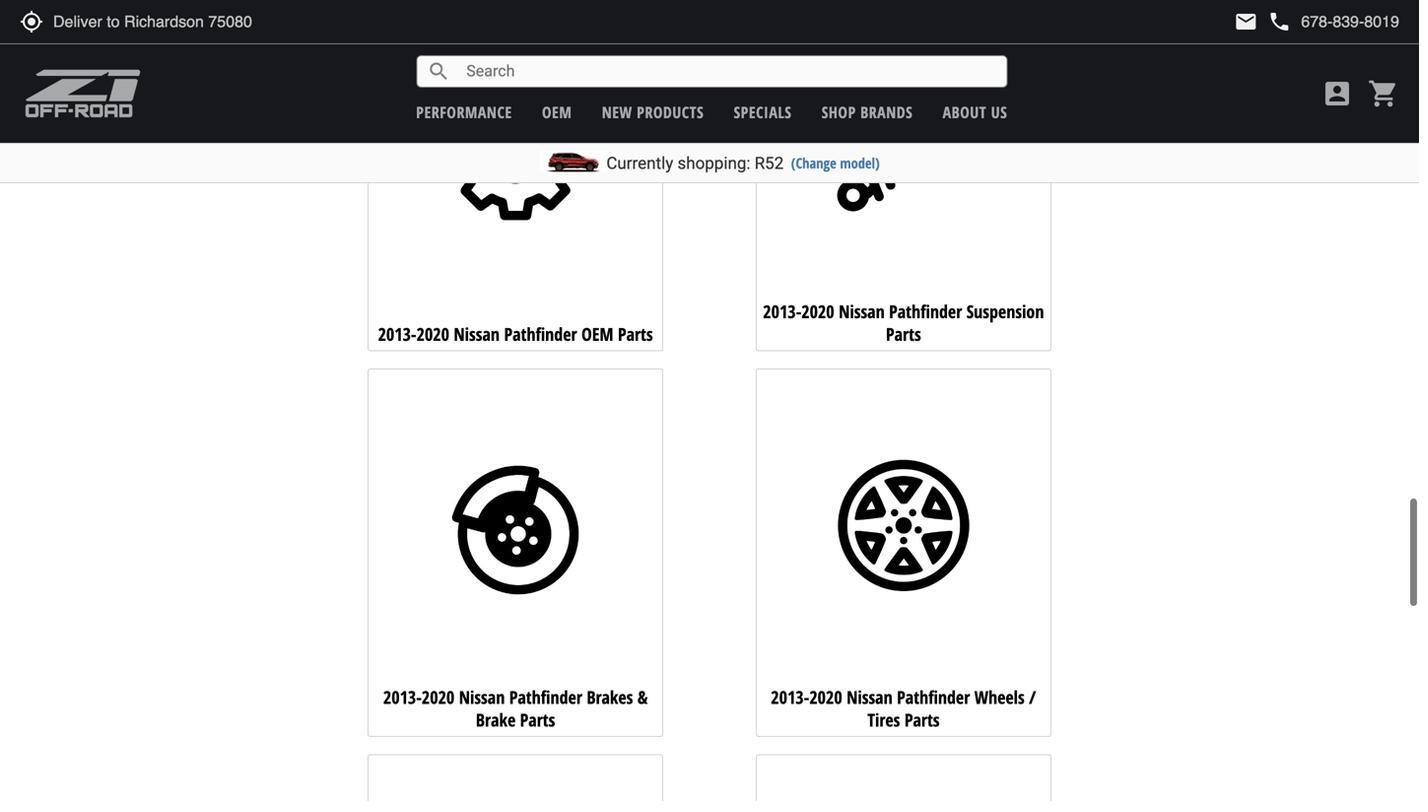 Task type: locate. For each thing, give the bounding box(es) containing it.
2013- inside 2013-2020 nissan pathfinder wheels / tires parts
[[771, 686, 810, 710]]

about us link
[[943, 102, 1008, 123]]

2020
[[802, 300, 835, 324], [417, 322, 449, 346], [422, 686, 455, 710], [810, 686, 842, 710]]

new
[[602, 102, 633, 123]]

2020 inside 2013-2020 nissan pathfinder wheels / tires parts
[[810, 686, 842, 710]]

2013- for 2013-2020 nissan pathfinder brakes & brake parts
[[383, 686, 422, 710]]

2013-2020 nissan pathfinder wheels / tires parts link
[[756, 369, 1052, 737]]

r52suspension image
[[761, 2, 1046, 287]]

oem
[[542, 102, 572, 123], [582, 322, 614, 346]]

nissan
[[839, 300, 885, 324], [454, 322, 500, 346], [459, 686, 505, 710], [847, 686, 893, 710]]

z1 motorsports logo image
[[25, 69, 142, 118]]

(change
[[791, 153, 837, 173]]

2013-2020 nissan pathfinder suspension parts link
[[756, 0, 1052, 352]]

nissan inside 2013-2020 nissan pathfinder wheels / tires parts
[[847, 686, 893, 710]]

2013- for 2013-2020 nissan pathfinder wheels / tires parts
[[771, 686, 810, 710]]

2013- inside 2013-2020 nissan pathfinder suspension parts
[[763, 300, 802, 324]]

account_box link
[[1317, 78, 1358, 109]]

shopping:
[[678, 153, 751, 173]]

2013- for 2013-2020 nissan pathfinder oem  parts
[[378, 322, 417, 346]]

2020 inside 2013-2020 nissan pathfinder brakes & brake parts
[[422, 686, 455, 710]]

2013- inside 2013-2020 nissan pathfinder brakes & brake parts
[[383, 686, 422, 710]]

tires
[[868, 708, 900, 732]]

(change model) link
[[791, 153, 880, 173]]

2013-2020 nissan pathfinder oem  parts link
[[368, 0, 664, 352]]

&
[[638, 686, 648, 710]]

/
[[1029, 686, 1036, 710]]

model)
[[840, 153, 880, 173]]

pathfinder inside 2013-2020 nissan pathfinder wheels / tires parts
[[897, 686, 970, 710]]

currently shopping: r52 (change model)
[[607, 153, 880, 173]]

Search search field
[[451, 56, 1007, 87]]

phone
[[1268, 10, 1292, 34]]

nissan inside 2013-2020 nissan pathfinder brakes & brake parts
[[459, 686, 505, 710]]

shopping_cart
[[1368, 78, 1400, 109]]

2013-
[[763, 300, 802, 324], [378, 322, 417, 346], [383, 686, 422, 710], [771, 686, 810, 710]]

parts inside 2013-2020 nissan pathfinder wheels / tires parts
[[905, 708, 940, 732]]

brands
[[861, 102, 913, 123]]

r52wheels / tires image
[[761, 388, 1046, 673]]

pathfinder inside 2013-2020 nissan pathfinder brakes & brake parts
[[509, 686, 582, 710]]

products
[[637, 102, 704, 123]]

nissan inside 2013-2020 nissan pathfinder suspension parts
[[839, 300, 885, 324]]

about
[[943, 102, 987, 123]]

specials link
[[734, 102, 792, 123]]

pathfinder inside 2013-2020 nissan pathfinder suspension parts
[[889, 300, 962, 324]]

pathfinder
[[889, 300, 962, 324], [504, 322, 577, 346], [509, 686, 582, 710], [897, 686, 970, 710]]

1 vertical spatial oem
[[582, 322, 614, 346]]

2013- for 2013-2020 nissan pathfinder suspension parts
[[763, 300, 802, 324]]

nissan for 2013-2020 nissan pathfinder oem  parts
[[454, 322, 500, 346]]

pathfinder for wheels
[[897, 686, 970, 710]]

parts
[[618, 322, 653, 346], [886, 322, 921, 346], [520, 708, 555, 732], [905, 708, 940, 732]]

2020 inside 2013-2020 nissan pathfinder suspension parts
[[802, 300, 835, 324]]

0 horizontal spatial oem
[[542, 102, 572, 123]]

r52oem parts image
[[373, 14, 658, 298]]

search
[[427, 60, 451, 83]]

mail phone
[[1234, 10, 1292, 34]]



Task type: vqa. For each thing, say whether or not it's contained in the screenshot.
water pump o-ring - front link
no



Task type: describe. For each thing, give the bounding box(es) containing it.
brake
[[476, 708, 516, 732]]

2020 for 2013-2020 nissan pathfinder wheels / tires parts
[[810, 686, 842, 710]]

shopping_cart link
[[1363, 78, 1400, 109]]

r52brakes image
[[373, 388, 658, 673]]

r52
[[755, 153, 784, 173]]

shop brands
[[822, 102, 913, 123]]

0 vertical spatial oem
[[542, 102, 572, 123]]

us
[[991, 102, 1008, 123]]

2020 for 2013-2020 nissan pathfinder suspension parts
[[802, 300, 835, 324]]

new products link
[[602, 102, 704, 123]]

parts inside 2013-2020 nissan pathfinder brakes & brake parts
[[520, 708, 555, 732]]

1 horizontal spatial oem
[[582, 322, 614, 346]]

mail link
[[1234, 10, 1258, 34]]

2013-2020 nissan pathfinder wheels / tires parts
[[771, 686, 1036, 732]]

shop
[[822, 102, 856, 123]]

phone link
[[1268, 10, 1400, 34]]

pathfinder for suspension
[[889, 300, 962, 324]]

suspension
[[967, 300, 1044, 324]]

mail
[[1234, 10, 1258, 34]]

about us
[[943, 102, 1008, 123]]

new products
[[602, 102, 704, 123]]

2013-2020 nissan pathfinder oem  parts
[[378, 322, 653, 346]]

specials
[[734, 102, 792, 123]]

currently
[[607, 153, 673, 173]]

2020 for 2013-2020 nissan pathfinder oem  parts
[[417, 322, 449, 346]]

my_location
[[20, 10, 43, 34]]

parts inside 2013-2020 nissan pathfinder suspension parts
[[886, 322, 921, 346]]

performance link
[[416, 102, 512, 123]]

2013-2020 nissan pathfinder brakes & brake parts link
[[368, 369, 664, 737]]

nissan for 2013-2020 nissan pathfinder suspension parts
[[839, 300, 885, 324]]

pathfinder for brakes
[[509, 686, 582, 710]]

oem link
[[542, 102, 572, 123]]

account_box
[[1322, 78, 1353, 109]]

2020 for 2013-2020 nissan pathfinder brakes & brake parts
[[422, 686, 455, 710]]

brakes
[[587, 686, 633, 710]]

shop brands link
[[822, 102, 913, 123]]

nissan for 2013-2020 nissan pathfinder brakes & brake parts
[[459, 686, 505, 710]]

wheels
[[975, 686, 1025, 710]]

nissan for 2013-2020 nissan pathfinder wheels / tires parts
[[847, 686, 893, 710]]

performance
[[416, 102, 512, 123]]

pathfinder for oem
[[504, 322, 577, 346]]

2013-2020 nissan pathfinder brakes & brake parts
[[383, 686, 648, 732]]

2013-2020 nissan pathfinder suspension parts
[[763, 300, 1044, 346]]



